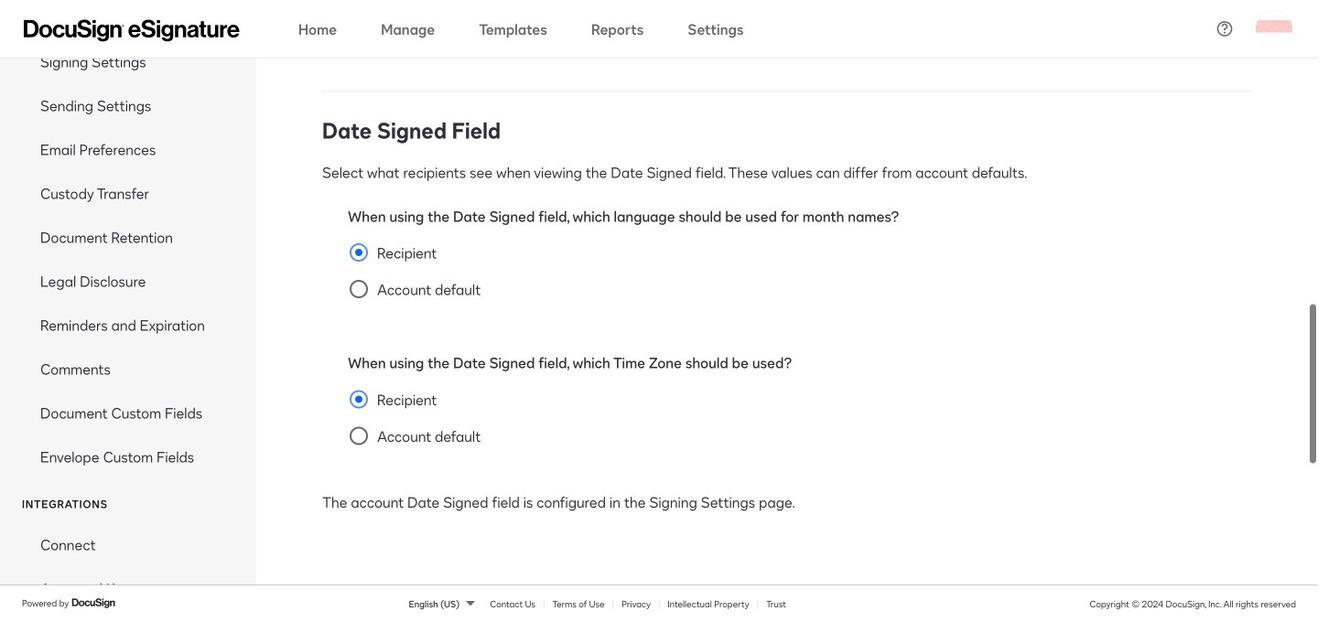 Task type: vqa. For each thing, say whether or not it's contained in the screenshot.
integrations element
yes



Task type: locate. For each thing, give the bounding box(es) containing it.
integrations element
[[0, 523, 256, 623]]

option group
[[348, 205, 899, 308], [348, 352, 792, 454]]

1 vertical spatial option group
[[348, 352, 792, 454]]

signing and sending element
[[0, 39, 256, 479]]

0 vertical spatial option group
[[348, 205, 899, 308]]

2 option group from the top
[[348, 352, 792, 454]]

1 option group from the top
[[348, 205, 899, 308]]



Task type: describe. For each thing, give the bounding box(es) containing it.
your uploaded profile image image
[[1256, 11, 1293, 47]]

docusign admin image
[[24, 20, 240, 42]]

docusign image
[[72, 596, 117, 611]]



